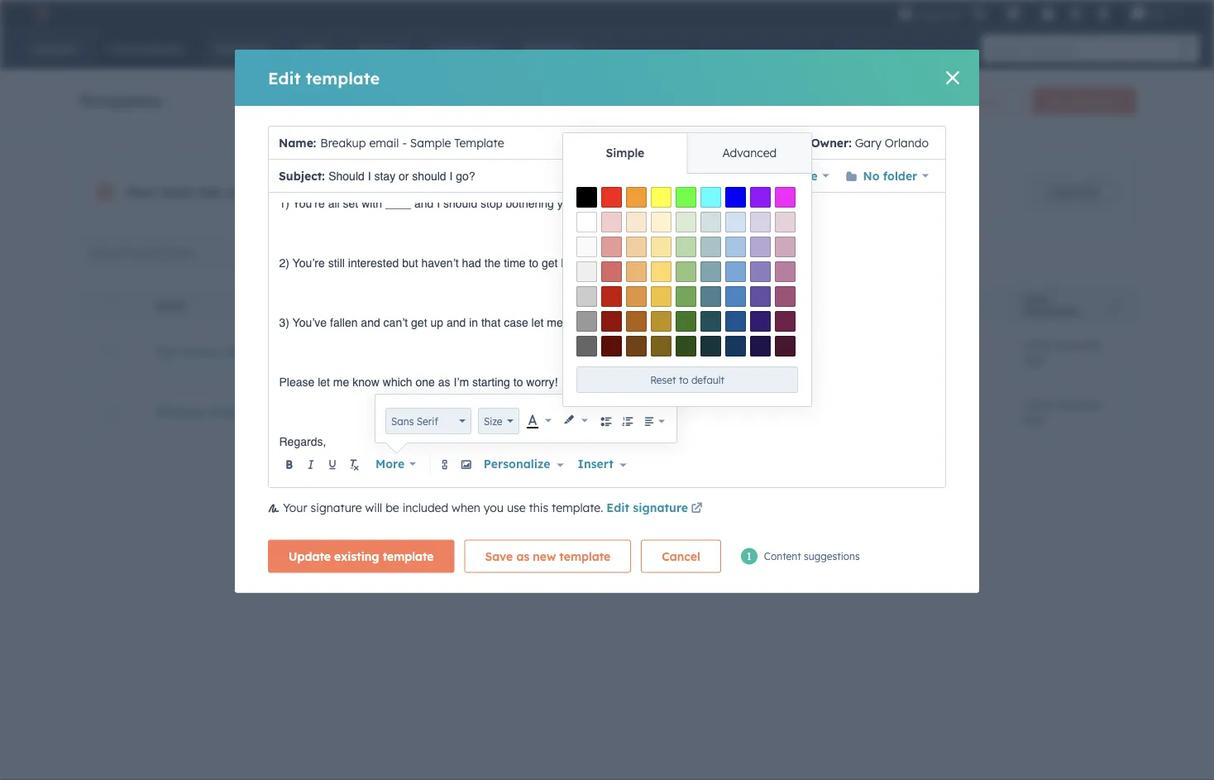 Task type: vqa. For each thing, say whether or not it's contained in the screenshot.
Chat conversation closed totals by rep element
no



Task type: locate. For each thing, give the bounding box(es) containing it.
1 vertical spatial folder
[[884, 168, 918, 183]]

of inside templates banner
[[774, 94, 785, 108]]

1 press to sort. image from the left
[[803, 299, 809, 310]]

orlando down #741b47, 100 opacity image on the top right
[[789, 345, 833, 359]]

as left the "i'm"
[[438, 375, 451, 388]]

0 vertical spatial your
[[125, 184, 156, 200]]

1 vertical spatial as
[[517, 549, 530, 564]]

orlando for the follow-up email that follows through
[[789, 345, 833, 359]]

1 vertical spatial 2
[[282, 184, 289, 200]]

0 vertical spatial let
[[532, 315, 544, 328]]

me left the #999999, 100 opacity icon at left
[[547, 315, 563, 328]]

that right in
[[482, 315, 501, 328]]

1 horizontal spatial of
[[774, 94, 785, 108]]

0 horizontal spatial of
[[320, 184, 334, 200]]

to
[[529, 256, 539, 269], [589, 256, 599, 269], [705, 315, 715, 328], [679, 374, 689, 386], [514, 375, 523, 388]]

1 vertical spatial orlando
[[789, 345, 833, 359]]

press to sort. image
[[803, 299, 809, 310], [972, 299, 978, 310]]

0 vertical spatial you're
[[293, 196, 325, 209]]

1 horizontal spatial as
[[517, 549, 530, 564]]

gary for breakup email - sample template
[[759, 404, 786, 419]]

….
[[765, 315, 780, 328]]

2 press to sort. element from the left
[[803, 299, 809, 313]]

1 vertical spatial should
[[444, 196, 478, 209]]

calling icon image
[[972, 6, 987, 21]]

1 vertical spatial your
[[283, 501, 308, 515]]

#ffffff, 100 opacity image
[[577, 212, 598, 233]]

with left crm
[[563, 185, 586, 199]]

0 horizontal spatial owner:
[[283, 245, 321, 259]]

Search search field
[[78, 236, 273, 269]]

1 horizontal spatial you
[[743, 315, 762, 328]]

email
[[243, 345, 276, 359]]

template down be
[[383, 549, 434, 564]]

None text field
[[316, 126, 811, 159]]

2 gary orlando from the top
[[759, 404, 833, 419]]

0 horizontal spatial new
[[874, 95, 895, 107]]

with inside popup button
[[736, 168, 761, 183]]

press to sort. element inside name button
[[191, 299, 197, 313]]

gary orlando down "#4c1130, 100 opacity" icon
[[759, 404, 833, 419]]

0 vertical spatial folder
[[898, 95, 925, 107]]

2 horizontal spatial i
[[450, 169, 453, 182]]

2 new from the left
[[1047, 95, 1068, 107]]

tab list
[[564, 133, 812, 174]]

regards,
[[279, 434, 326, 448]]

1 vertical spatial you
[[484, 501, 504, 515]]

#cc0201, 100 opacity image
[[602, 286, 622, 307]]

descending sort. press to sort ascending. element
[[1110, 299, 1116, 313]]

gary orlando
[[759, 345, 833, 359], [759, 404, 833, 419]]

new up owner: gary orlando at the top
[[874, 95, 895, 107]]

#8e7cc3, 100 opacity image
[[751, 262, 771, 282]]

1 vertical spatial edit
[[607, 501, 630, 515]]

2 vertical spatial created
[[921, 300, 967, 312]]

signature for your
[[311, 501, 362, 515]]

edit up 'name:' at the top left
[[268, 67, 301, 88]]

#d9ead3, 100 opacity image
[[676, 212, 697, 233]]

1 vertical spatial gary
[[759, 345, 786, 359]]

3 press to sort. element from the left
[[972, 299, 978, 313]]

2 left out
[[282, 184, 289, 200]]

2 signature from the left
[[633, 501, 689, 515]]

#134f5c, 100 opacity image
[[701, 311, 722, 332]]

0 horizontal spatial i
[[368, 169, 371, 182]]

1 vertical spatial me
[[333, 375, 350, 388]]

and left can't
[[361, 315, 380, 328]]

None text field
[[279, 52, 936, 451]]

that up please
[[279, 345, 303, 359]]

0 horizontal spatial you
[[484, 501, 504, 515]]

2 vertical spatial orlando
[[789, 404, 833, 419]]

of right out
[[320, 184, 334, 200]]

edit for edit template
[[268, 67, 301, 88]]

0 horizontal spatial with
[[362, 196, 382, 209]]

#b4a7d6, 100 opacity image
[[751, 237, 771, 257]]

0 horizontal spatial signature
[[311, 501, 362, 515]]

upgrade link
[[1028, 175, 1120, 209]]

suite
[[618, 185, 645, 199]]

1 you're from the top
[[293, 196, 325, 209]]

let
[[532, 315, 544, 328], [318, 375, 330, 388]]

1 vertical spatial owner:
[[283, 245, 321, 259]]

name:
[[279, 135, 316, 150]]

you're right 1)
[[293, 196, 325, 209]]

you.
[[558, 196, 579, 209]]

new inside button
[[874, 95, 895, 107]]

owner: down 2 of 5 created
[[811, 135, 852, 150]]

2 up "advanced"
[[765, 94, 771, 108]]

0 vertical spatial should
[[412, 169, 447, 182]]

created for 5
[[799, 94, 840, 108]]

1 horizontal spatial your
[[283, 501, 308, 515]]

more
[[376, 457, 405, 471]]

#274e13, 100 opacity image
[[676, 336, 697, 357]]

i left "stay"
[[368, 169, 371, 182]]

0 horizontal spatial get
[[411, 315, 427, 328]]

menu
[[897, 0, 1195, 26]]

as
[[438, 375, 451, 388], [517, 549, 530, 564]]

me
[[547, 315, 563, 328], [333, 375, 350, 388]]

signature left link opens in a new window image
[[633, 501, 689, 515]]

should right or
[[412, 169, 447, 182]]

2 horizontal spatial created
[[921, 300, 967, 312]]

0 vertical spatial gary
[[855, 135, 882, 150]]

2 horizontal spatial with
[[736, 168, 761, 183]]

2) you're still interested but haven't had the time to get back to meet yet.
[[279, 256, 650, 269]]

default
[[692, 374, 725, 386]]

1 horizontal spatial 2
[[765, 94, 771, 108]]

gary down ….
[[759, 345, 786, 359]]

1 horizontal spatial press to sort. element
[[803, 299, 809, 313]]

0 vertical spatial that
[[482, 315, 501, 328]]

folder up owner: gary orlando at the top
[[898, 95, 925, 107]]

press to sort. image for date created
[[972, 299, 978, 310]]

save
[[485, 549, 513, 564]]

0 horizontal spatial created
[[227, 184, 278, 200]]

created inside templates banner
[[799, 94, 840, 108]]

templates
[[78, 90, 162, 110]]

#999999, 100 opacity image
[[577, 311, 598, 332]]

1 press to sort. element from the left
[[191, 299, 197, 313]]

as inside save as new template 'button'
[[517, 549, 530, 564]]

this
[[529, 501, 549, 515]]

please let me know which one as i'm starting to worry!
[[279, 375, 558, 388]]

1 vertical spatial you're
[[293, 256, 325, 269]]

to left worry!
[[514, 375, 523, 388]]

0 horizontal spatial 5
[[338, 184, 346, 200]]

through
[[354, 345, 402, 359]]

press to sort. image inside owner button
[[803, 299, 809, 310]]

0 horizontal spatial press to sort. element
[[191, 299, 197, 313]]

templates banner
[[78, 83, 1137, 114]]

yet.
[[631, 256, 650, 269]]

1 horizontal spatial new
[[1047, 95, 1068, 107]]

update existing template button
[[268, 540, 455, 573]]

date for date created
[[892, 300, 918, 312]]

#cfe2f3, 100 opacity image
[[726, 212, 747, 233]]

upgrade image
[[899, 7, 914, 22]]

#660000, 100 opacity image
[[602, 336, 622, 357]]

0 horizontal spatial that
[[279, 345, 303, 359]]

sample
[[253, 404, 296, 419]]

1 horizontal spatial press to sort. image
[[972, 299, 978, 310]]

sans
[[391, 415, 414, 427]]

1 signature from the left
[[311, 501, 362, 515]]

had
[[462, 256, 482, 269]]

0 vertical spatial created
[[799, 94, 840, 108]]

Should I stay or should I go? text field
[[329, 166, 663, 186]]

you're right 2)
[[293, 256, 325, 269]]

with down "advanced"
[[736, 168, 761, 183]]

press to sort. element for owner
[[803, 299, 809, 313]]

gary orlando for breakup email - sample template
[[759, 404, 833, 419]]

orlando inside edit template dialog
[[885, 135, 929, 150]]

1 horizontal spatial edit
[[607, 501, 630, 515]]

a
[[892, 338, 899, 352], [1024, 338, 1031, 352], [892, 397, 899, 412], [1024, 397, 1031, 412]]

1 horizontal spatial owner:
[[811, 135, 852, 150]]

call
[[634, 315, 651, 328]]

3)
[[279, 315, 290, 328]]

0 vertical spatial orlando
[[885, 135, 929, 150]]

0 horizontal spatial press to sort. image
[[803, 299, 809, 310]]

#00ff03, 100 opacity image
[[676, 187, 697, 208]]

1 horizontal spatial let
[[532, 315, 544, 328]]

shared with everyone
[[692, 168, 818, 183]]

0 vertical spatial upgrade
[[917, 7, 962, 21]]

new
[[874, 95, 895, 107], [1047, 95, 1068, 107]]

should down go?
[[444, 196, 478, 209]]

of up "advanced"
[[774, 94, 785, 108]]

your signature will be included when you use this template.
[[283, 501, 607, 515]]

#fce5cd, 100 opacity image
[[627, 212, 647, 233]]

date for date modified
[[1024, 293, 1050, 306]]

descending sort. press to sort ascending. image
[[1110, 299, 1116, 310]]

1 vertical spatial 5
[[338, 184, 346, 200]]

1 horizontal spatial 5
[[789, 94, 795, 108]]

0 horizontal spatial upgrade
[[917, 7, 962, 21]]

1 horizontal spatial with
[[563, 185, 586, 199]]

let right "case"
[[532, 315, 544, 328]]

date modified
[[1024, 293, 1078, 318]]

stay
[[374, 169, 396, 182]]

gary orlando down #741b47, 100 opacity image on the top right
[[759, 345, 833, 359]]

you left ….
[[743, 315, 762, 328]]

new inside popup button
[[1047, 95, 1068, 107]]

that inside edit template dialog
[[482, 315, 501, 328]]

someone
[[654, 315, 702, 328]]

#4c1130, 100 opacity image
[[775, 336, 796, 357]]

0 horizontal spatial your
[[125, 184, 156, 200]]

press to sort. element right #a64d79, 100 opacity image
[[803, 299, 809, 313]]

1 horizontal spatial know
[[567, 315, 594, 328]]

your inside edit template dialog
[[283, 501, 308, 515]]

and left i'll
[[597, 315, 616, 328]]

#bf9002, 100 opacity image
[[651, 311, 672, 332]]

0 vertical spatial 5
[[789, 94, 795, 108]]

reset to default tab panel
[[564, 173, 812, 406]]

1 new from the left
[[874, 95, 895, 107]]

edit inside edit signature link
[[607, 501, 630, 515]]

press to sort. image inside date created button
[[972, 299, 978, 310]]

with right set
[[362, 196, 382, 209]]

0 horizontal spatial 2
[[282, 184, 289, 200]]

created for has
[[227, 184, 278, 200]]

folder inside button
[[898, 95, 925, 107]]

owner
[[759, 300, 798, 312]]

1 gary orlando from the top
[[759, 345, 833, 359]]

0 horizontal spatial know
[[353, 375, 380, 388]]

#f9cb9c, 100 opacity image
[[627, 237, 647, 257]]

your for your signature will be included when you use this template.
[[283, 501, 308, 515]]

press to sort. image right date created
[[972, 299, 978, 310]]

press to sort. element inside date created button
[[972, 299, 978, 313]]

folder for no folder
[[884, 168, 918, 183]]

1 vertical spatial created
[[227, 184, 278, 200]]

press to sort. element right date created
[[972, 299, 978, 313]]

template right new
[[560, 549, 611, 564]]

2)
[[279, 256, 290, 269]]

folder right no
[[884, 168, 918, 183]]

size
[[484, 415, 503, 427]]

press to sort. image
[[191, 299, 197, 310]]

1 vertical spatial get
[[411, 315, 427, 328]]

your left team
[[125, 184, 156, 200]]

#f1c233, 100 opacity image
[[651, 286, 672, 307]]

0 horizontal spatial date
[[892, 300, 918, 312]]

as left new
[[517, 549, 530, 564]]

reset
[[651, 374, 677, 386]]

0 vertical spatial get
[[542, 256, 558, 269]]

new down the 'search hubspot' search field
[[1047, 95, 1068, 107]]

press to sort. element right name
[[191, 299, 197, 313]]

should
[[412, 169, 447, 182], [444, 196, 478, 209]]

to right time
[[529, 256, 539, 269]]

1 vertical spatial gary orlando
[[759, 404, 833, 419]]

1 horizontal spatial me
[[547, 315, 563, 328]]

#f4cccc, 100 opacity image
[[602, 212, 622, 233]]

know
[[567, 315, 594, 328], [353, 375, 380, 388]]

know down through
[[353, 375, 380, 388]]

#ff9902, 100 opacity image
[[627, 187, 647, 208]]

#674ea7, 100 opacity image
[[751, 286, 771, 307]]

serif
[[417, 415, 439, 427]]

folder inside popup button
[[884, 168, 918, 183]]

template
[[300, 404, 353, 419]]

#0c343d, 100 opacity image
[[701, 336, 722, 357]]

to right the reset
[[679, 374, 689, 386]]

analyze button
[[949, 88, 1023, 114]]

folder for new folder
[[898, 95, 925, 107]]

template inside button
[[383, 549, 434, 564]]

#666666, 100 opacity image
[[577, 336, 598, 357]]

created
[[799, 94, 840, 108], [227, 184, 278, 200], [921, 300, 967, 312]]

press to sort. element inside owner button
[[803, 299, 809, 313]]

get left up
[[411, 315, 427, 328]]

gary up no
[[855, 135, 882, 150]]

0 vertical spatial gary orlando
[[759, 345, 833, 359]]

edit
[[268, 67, 301, 88], [607, 501, 630, 515]]

hubspot link
[[20, 3, 62, 23]]

none text field containing 1) you're all set with ____ and i should stop bothering you.
[[279, 52, 936, 451]]

advanced
[[723, 146, 777, 160]]

owner button
[[739, 286, 872, 322]]

1 horizontal spatial i
[[437, 196, 440, 209]]

be
[[386, 501, 400, 515]]

signature
[[311, 501, 362, 515], [633, 501, 689, 515]]

save as new template
[[485, 549, 611, 564]]

owner: inside edit template dialog
[[811, 135, 852, 150]]

0 vertical spatial 2
[[765, 94, 771, 108]]

#76a5af, 100 opacity image
[[701, 262, 722, 282]]

#45818e, 100 opacity image
[[701, 286, 722, 307]]

owner: left still on the top left of page
[[283, 245, 321, 259]]

#fff2cc, 100 opacity image
[[651, 212, 672, 233]]

you've
[[293, 315, 327, 328]]

0 horizontal spatial as
[[438, 375, 451, 388]]

5 up advanced link
[[789, 94, 795, 108]]

1 vertical spatial know
[[353, 375, 380, 388]]

orlando down "#4c1130, 100 opacity" icon
[[789, 404, 833, 419]]

2 horizontal spatial press to sort. element
[[972, 299, 978, 313]]

#000000, 100 opacity image
[[577, 187, 598, 208]]

new template button
[[1033, 88, 1137, 114]]

gary orlando image
[[1131, 6, 1146, 21]]

of
[[774, 94, 785, 108], [320, 184, 334, 200]]

link opens in a new window image
[[691, 499, 703, 519]]

1 horizontal spatial that
[[482, 315, 501, 328]]

new
[[533, 549, 556, 564]]

1 horizontal spatial created
[[799, 94, 840, 108]]

you
[[743, 315, 762, 328], [484, 501, 504, 515]]

2 press to sort. image from the left
[[972, 299, 978, 310]]

follows
[[307, 345, 350, 359]]

template
[[306, 67, 380, 88], [1071, 95, 1113, 107], [383, 549, 434, 564], [560, 549, 611, 564]]

and
[[415, 196, 434, 209], [361, 315, 380, 328], [447, 315, 466, 328], [597, 315, 616, 328]]

new folder button
[[860, 88, 939, 114]]

gary orlando for the follow-up email that follows through
[[759, 345, 833, 359]]

1 vertical spatial let
[[318, 375, 330, 388]]

up
[[223, 345, 240, 359]]

press to sort. element for name
[[191, 299, 197, 313]]

get
[[542, 256, 558, 269], [411, 315, 427, 328]]

5
[[789, 94, 795, 108], [338, 184, 346, 200]]

that
[[482, 315, 501, 328], [279, 345, 303, 359]]

gary down #20124d, 100 opacity 'image'
[[759, 404, 786, 419]]

5 down 'should'
[[338, 184, 346, 200]]

1 vertical spatial upgrade
[[1049, 185, 1099, 199]]

press to sort. element
[[191, 299, 197, 313], [803, 299, 809, 313], [972, 299, 978, 313]]

edit right template.
[[607, 501, 630, 515]]

date inside date modified
[[1024, 293, 1050, 306]]

0 vertical spatial of
[[774, 94, 785, 108]]

#3d85c6, 100 opacity image
[[726, 286, 747, 307]]

signature left will
[[311, 501, 362, 515]]

1 horizontal spatial signature
[[633, 501, 689, 515]]

1 horizontal spatial date
[[1024, 293, 1050, 306]]

#0c5394, 100 opacity image
[[726, 311, 747, 332]]

when
[[452, 501, 481, 515]]

0 vertical spatial owner:
[[811, 135, 852, 150]]

stop
[[481, 196, 503, 209]]

cancel button
[[642, 540, 722, 573]]

2
[[765, 94, 771, 108], [282, 184, 289, 200]]

#ea9999, 100 opacity image
[[602, 237, 622, 257]]

0 horizontal spatial edit
[[268, 67, 301, 88]]

you left use
[[484, 501, 504, 515]]

press to sort. image right #a64d79, 100 opacity image
[[803, 299, 809, 310]]

template down the 'search hubspot' search field
[[1071, 95, 1113, 107]]

#ffff04, 100 opacity image
[[651, 187, 672, 208]]

i left go?
[[450, 169, 453, 182]]

search image
[[1180, 43, 1192, 55]]

menu containing abc
[[897, 0, 1195, 26]]

let right please
[[318, 375, 330, 388]]

with
[[736, 168, 761, 183], [563, 185, 586, 199], [362, 196, 382, 209]]

size button
[[478, 408, 520, 434]]

#ead1dc, 100 opacity image
[[775, 212, 796, 233]]

shared with everyone button
[[674, 164, 830, 187]]

#93c47d, 100 opacity image
[[676, 262, 697, 282]]

know up #666666, 100 opacity icon in the top of the page
[[567, 315, 594, 328]]

orlando up no folder
[[885, 135, 929, 150]]

Search HubSpot search field
[[982, 35, 1185, 63]]

0 vertical spatial know
[[567, 315, 594, 328]]

can't
[[384, 315, 408, 328]]

2 vertical spatial gary
[[759, 404, 786, 419]]

which
[[383, 375, 413, 388]]

0 vertical spatial edit
[[268, 67, 301, 88]]

date
[[1024, 293, 1050, 306], [892, 300, 918, 312]]

i right ____
[[437, 196, 440, 209]]

signature for edit
[[633, 501, 689, 515]]

me down follows
[[333, 375, 350, 388]]

tab list containing simple
[[564, 133, 812, 174]]

2 you're from the top
[[293, 256, 325, 269]]

get left back
[[542, 256, 558, 269]]

#ff0201, 100 opacity image
[[602, 187, 622, 208]]

unlock
[[433, 185, 470, 199]]

your up update
[[283, 501, 308, 515]]

1 vertical spatial of
[[320, 184, 334, 200]]



Task type: describe. For each thing, give the bounding box(es) containing it.
help image
[[1041, 7, 1056, 22]]

#e06666, 100 opacity image
[[602, 262, 622, 282]]

starter.
[[648, 185, 688, 199]]

edit signature link
[[607, 499, 706, 519]]

haven't
[[422, 256, 459, 269]]

please
[[279, 375, 315, 388]]

back
[[561, 256, 586, 269]]

#d0e0e3, 100 opacity image
[[701, 212, 722, 233]]

interested
[[348, 256, 399, 269]]

#c27ba0, 100 opacity image
[[775, 262, 796, 282]]

upgrade inside 'menu'
[[917, 7, 962, 21]]

#cccccc, 100 opacity image
[[577, 286, 598, 307]]

#ffe599, 100 opacity image
[[651, 237, 672, 257]]

and left in
[[447, 315, 466, 328]]

cancel
[[662, 549, 701, 564]]

no
[[864, 168, 880, 183]]

simple link
[[564, 133, 687, 173]]

#d9d2e9, 100 opacity image
[[751, 212, 771, 233]]

3) you've fallen and can't get up and in that case let me know and i'll call someone to help you ….
[[279, 315, 780, 328]]

update
[[289, 549, 331, 564]]

sans serif
[[391, 415, 439, 427]]

included
[[403, 501, 449, 515]]

your for your team has created 2 out of 5 templates.
[[125, 184, 156, 200]]

#073763, 100 opacity image
[[726, 336, 747, 357]]

press to sort. image for owner
[[803, 299, 809, 310]]

new for new template
[[1047, 95, 1068, 107]]

all
[[328, 196, 340, 209]]

template up 'name:' at the top left
[[306, 67, 380, 88]]

breakup
[[156, 404, 205, 419]]

#b45f06, 100 opacity image
[[627, 311, 647, 332]]

existing
[[334, 549, 379, 564]]

name button
[[136, 286, 739, 322]]

edit template
[[268, 67, 380, 88]]

abc
[[1150, 6, 1169, 20]]

#0600ff, 100 opacity image
[[726, 187, 747, 208]]

content
[[765, 550, 802, 563]]

templates
[[505, 185, 560, 199]]

should inside text field
[[444, 196, 478, 209]]

1 horizontal spatial get
[[542, 256, 558, 269]]

0 vertical spatial me
[[547, 315, 563, 328]]

the follow-up email that follows through link
[[156, 345, 402, 359]]

0 vertical spatial as
[[438, 375, 451, 388]]

personalize button
[[477, 451, 567, 478]]

notifications button
[[1090, 0, 1118, 26]]

modified
[[1024, 306, 1078, 318]]

help button
[[1035, 0, 1063, 26]]

bothering
[[506, 196, 554, 209]]

unlock more templates with crm suite starter.
[[433, 185, 688, 199]]

out
[[294, 184, 316, 200]]

#eeeeee, 100 opacity image
[[577, 262, 598, 282]]

meet
[[602, 256, 628, 269]]

none text field inside edit template dialog
[[316, 126, 811, 159]]

gary inside edit template dialog
[[855, 135, 882, 150]]

new for new folder
[[874, 95, 895, 107]]

#f6b26b, 100 opacity image
[[627, 262, 647, 282]]

breakup email - sample template link
[[156, 404, 353, 419]]

time
[[504, 256, 526, 269]]

should inside subject: should i stay or should i go?
[[412, 169, 447, 182]]

marketplaces image
[[1006, 7, 1021, 22]]

edit signature
[[607, 501, 689, 515]]

#20124d, 100 opacity image
[[751, 336, 771, 357]]

press to sort. element for date created
[[972, 299, 978, 313]]

subject: should i stay or should i go?
[[279, 168, 476, 183]]

1 vertical spatial that
[[279, 345, 303, 359]]

1)
[[279, 196, 290, 209]]

#b6d7a8, 100 opacity image
[[676, 237, 697, 257]]

0 horizontal spatial let
[[318, 375, 330, 388]]

#e69138, 100 opacity image
[[627, 286, 647, 307]]

abc button
[[1121, 0, 1193, 26]]

hubspot image
[[30, 3, 50, 23]]

with inside text field
[[362, 196, 382, 209]]

owner: for owner: gary orlando
[[811, 135, 852, 150]]

no folder
[[864, 168, 918, 183]]

#69a84f, 100 opacity image
[[676, 286, 697, 307]]

2 inside templates banner
[[765, 94, 771, 108]]

notifications image
[[1097, 7, 1112, 22]]

will
[[365, 501, 383, 515]]

#a2c4c9, 100 opacity image
[[701, 237, 722, 257]]

#00ffff, 100 opacity image
[[701, 187, 722, 208]]

1) you're all set with ____ and i should stop bothering you.
[[279, 196, 579, 209]]

should
[[329, 169, 365, 182]]

#d5a6bd, 100 opacity image
[[775, 237, 796, 257]]

one
[[416, 375, 435, 388]]

to inside button
[[679, 374, 689, 386]]

email
[[209, 404, 241, 419]]

worry!
[[527, 375, 558, 388]]

personalize
[[484, 457, 551, 471]]

date modified button
[[1004, 286, 1137, 322]]

i'm
[[454, 375, 469, 388]]

you're for 1)
[[293, 196, 325, 209]]

insert
[[578, 457, 614, 471]]

1
[[747, 550, 752, 563]]

link opens in a new window image
[[691, 504, 703, 515]]

and right ____
[[415, 196, 434, 209]]

name
[[156, 300, 186, 312]]

fallen
[[330, 315, 358, 328]]

advanced link
[[687, 133, 812, 173]]

#783f04, 100 opacity image
[[627, 336, 647, 357]]

template inside 'button'
[[560, 549, 611, 564]]

gary for the follow-up email that follows through
[[759, 345, 786, 359]]

help
[[718, 315, 740, 328]]

owner: gary orlando
[[811, 135, 929, 150]]

update existing template
[[289, 549, 434, 564]]

follow-
[[181, 345, 223, 359]]

#9fc5e8, 100 opacity image
[[726, 237, 747, 257]]

close image
[[947, 71, 960, 84]]

created inside button
[[921, 300, 967, 312]]

0 vertical spatial you
[[743, 315, 762, 328]]

#9a00ff, 100 opacity image
[[751, 187, 771, 208]]

orlando for breakup email - sample template
[[789, 404, 833, 419]]

#fafafa, 100 opacity image
[[577, 237, 598, 257]]

subject:
[[279, 168, 325, 183]]

everyone
[[765, 168, 818, 183]]

owner: for owner:
[[283, 245, 321, 259]]

team
[[160, 184, 195, 200]]

#741b47, 100 opacity image
[[775, 311, 796, 332]]

in
[[469, 315, 478, 328]]

edit template dialog
[[235, 50, 980, 593]]

any
[[329, 245, 351, 259]]

settings image
[[1069, 7, 1084, 22]]

you're for 2)
[[293, 256, 325, 269]]

marketplaces button
[[996, 0, 1031, 26]]

#351c75, 100 opacity image
[[751, 311, 771, 332]]

5 inside templates banner
[[789, 94, 795, 108]]

date created button
[[872, 286, 1004, 322]]

more button
[[365, 454, 427, 475]]

to right back
[[589, 256, 599, 269]]

#ff00ff, 100 opacity image
[[775, 187, 796, 208]]

up
[[431, 315, 444, 328]]

template.
[[552, 501, 604, 515]]

0 horizontal spatial me
[[333, 375, 350, 388]]

templates.
[[350, 184, 420, 200]]

reset to default button
[[577, 367, 799, 393]]

insert button
[[567, 454, 638, 475]]

date created
[[892, 300, 967, 312]]

#a64d79, 100 opacity image
[[775, 286, 796, 307]]

#990100, 100 opacity image
[[602, 311, 622, 332]]

1 horizontal spatial upgrade
[[1049, 185, 1099, 199]]

template inside popup button
[[1071, 95, 1113, 107]]

settings link
[[1066, 5, 1087, 22]]

search button
[[1172, 35, 1200, 63]]

case
[[504, 315, 529, 328]]

#7f6001, 100 opacity image
[[651, 336, 672, 357]]

#ffd966, 100 opacity image
[[651, 262, 672, 282]]

to left help
[[705, 315, 715, 328]]

#37761d, 100 opacity image
[[676, 311, 697, 332]]

has
[[199, 184, 223, 200]]

edit for edit signature
[[607, 501, 630, 515]]

-
[[244, 404, 249, 419]]

starting
[[473, 375, 511, 388]]

reset to default
[[651, 374, 725, 386]]

#6fa8dc, 100 opacity image
[[726, 262, 747, 282]]

go?
[[456, 169, 476, 182]]

more
[[474, 185, 502, 199]]



